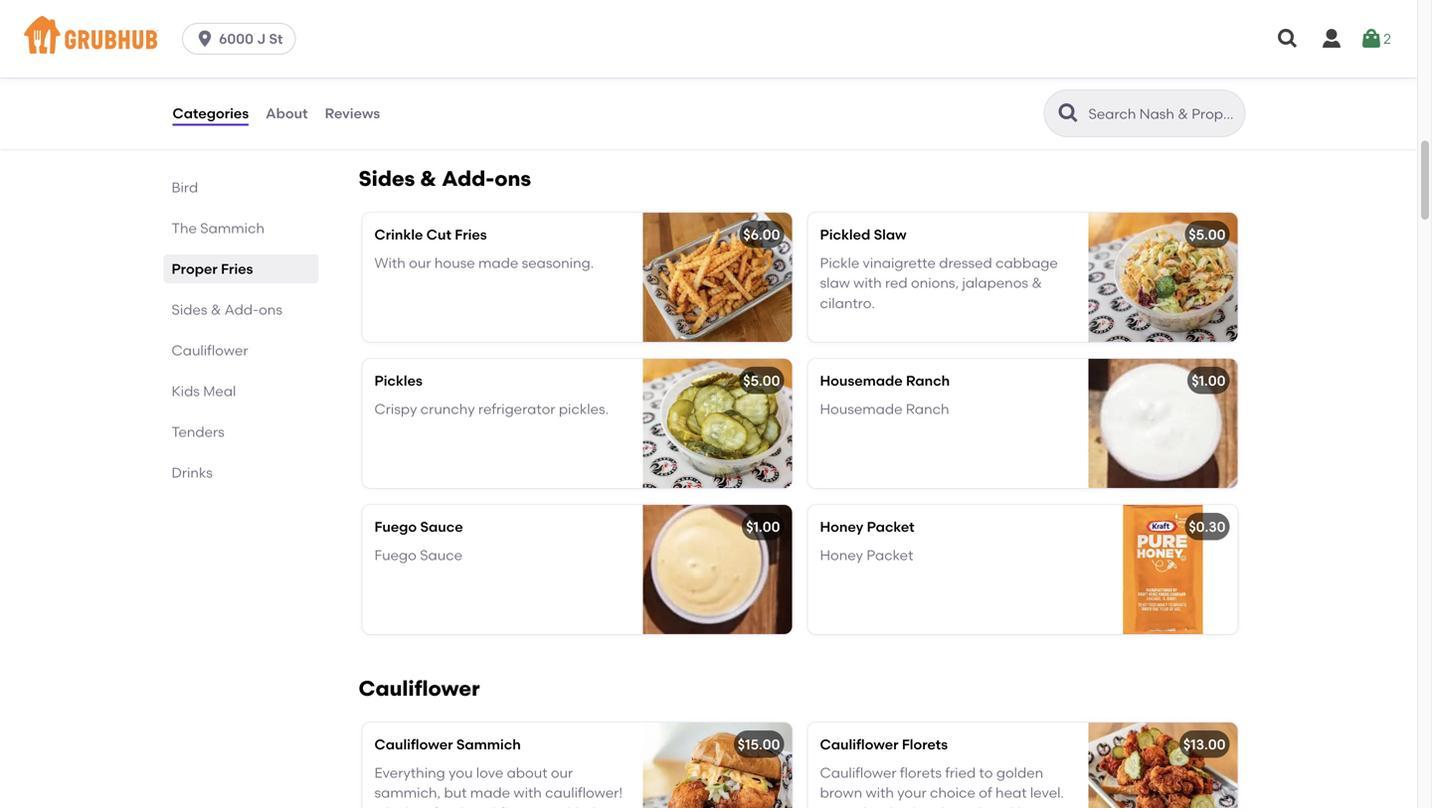 Task type: locate. For each thing, give the bounding box(es) containing it.
0 vertical spatial housemade ranch
[[820, 373, 950, 390]]

red
[[885, 275, 908, 292]]

sides up crinkle
[[359, 166, 415, 192]]

refrigerator
[[478, 401, 556, 418]]

categories
[[173, 105, 249, 122]]

brown
[[820, 785, 863, 802]]

1 vertical spatial honey packet
[[820, 547, 914, 564]]

st
[[269, 30, 283, 47]]

crunchy
[[421, 401, 475, 418]]

0 horizontal spatial sides & add-ons
[[172, 301, 282, 318]]

0 vertical spatial packet
[[867, 519, 915, 536]]

0 horizontal spatial &
[[211, 301, 221, 318]]

drinks
[[172, 465, 213, 482]]

about
[[507, 765, 548, 782]]

0 vertical spatial fuego sauce
[[375, 519, 463, 536]]

1 horizontal spatial pickles.
[[559, 401, 609, 418]]

2 vertical spatial &
[[211, 301, 221, 318]]

svg image
[[1320, 27, 1344, 51]]

$5.00 for cabbage
[[1189, 226, 1226, 243]]

& down cabbage
[[1032, 275, 1043, 292]]

0 vertical spatial fries
[[455, 226, 487, 243]]

sides & add-ons up cut
[[359, 166, 531, 192]]

made
[[479, 255, 519, 271], [470, 785, 510, 802]]

reviews button
[[324, 78, 381, 149]]

svg image left svg image
[[1276, 27, 1300, 51]]

2 button
[[1360, 21, 1392, 57]]

ons
[[495, 166, 531, 192], [259, 301, 282, 318]]

0 vertical spatial housemade
[[820, 373, 903, 390]]

1 sauce from the top
[[420, 519, 463, 536]]

fries right proper
[[221, 261, 253, 278]]

1 horizontal spatial ons
[[495, 166, 531, 192]]

and
[[561, 58, 588, 75]]

sides down proper
[[172, 301, 207, 318]]

1 fuego sauce from the top
[[375, 519, 463, 536]]

onions,
[[911, 275, 959, 292]]

0 vertical spatial ranch
[[906, 373, 950, 390]]

0 vertical spatial ons
[[495, 166, 531, 192]]

0 vertical spatial pickles.
[[446, 78, 496, 95]]

ranch
[[518, 58, 558, 75]]

cauliflower sammich image
[[643, 723, 792, 809]]

house
[[435, 255, 475, 271]]

made down the love
[[470, 785, 510, 802]]

svg image left 6000
[[195, 29, 215, 49]]

1 vertical spatial ranch
[[906, 401, 950, 418]]

with
[[461, 38, 490, 55], [854, 275, 882, 292], [514, 785, 542, 802], [866, 785, 894, 802], [870, 805, 898, 809]]

1 vertical spatial sides
[[172, 301, 207, 318]]

1 vertical spatial honey
[[820, 547, 864, 564]]

with inside pickle vinaigrette dressed cabbage slaw with red onions, jalapenos & cilantro.
[[854, 275, 882, 292]]

6000 j st button
[[182, 23, 304, 55]]

the sammich
[[172, 220, 265, 237]]

0 vertical spatial our
[[409, 255, 431, 271]]

1 vertical spatial &
[[1032, 275, 1043, 292]]

pickles. down 'pickled'
[[446, 78, 496, 95]]

1 vertical spatial $1.00
[[746, 519, 780, 536]]

1 vertical spatial sammich
[[457, 737, 521, 754]]

1 horizontal spatial fries
[[455, 226, 487, 243]]

about button
[[265, 78, 309, 149]]

sammich up the 'proper fries'
[[200, 220, 265, 237]]

crispy
[[375, 401, 417, 418]]

fried up 'ranch'
[[536, 38, 567, 55]]

& up "crinkle cut fries"
[[420, 166, 437, 192]]

0 horizontal spatial fries
[[221, 261, 253, 278]]

sammich
[[200, 220, 265, 237], [457, 737, 521, 754]]

loaded fries with crispy fried chicken chunks, pickled slaw, ranch and fuego, dill pickles. button
[[363, 0, 792, 125]]

ons up with our house made seasoning.
[[495, 166, 531, 192]]

add- down the 'proper fries'
[[225, 301, 259, 318]]

proper
[[172, 261, 218, 278]]

1 vertical spatial packet
[[867, 547, 914, 564]]

1 horizontal spatial $1.00
[[1192, 373, 1226, 390]]

fuego sauce
[[375, 519, 463, 536], [375, 547, 463, 564]]

0 vertical spatial honey packet
[[820, 519, 915, 536]]

sammich up the love
[[457, 737, 521, 754]]

0 vertical spatial sides & add-ons
[[359, 166, 531, 192]]

housemade ranch
[[820, 373, 950, 390], [820, 401, 950, 418]]

$0.30
[[1189, 519, 1226, 536]]

0 horizontal spatial $1.00
[[746, 519, 780, 536]]

2 vertical spatial fried
[[433, 805, 464, 809]]

1 housemade from the top
[[820, 373, 903, 390]]

fuego sauce image
[[643, 505, 792, 635]]

1 horizontal spatial our
[[551, 765, 573, 782]]

with inside "loaded fries with crispy fried chicken chunks, pickled slaw, ranch and fuego, dill pickles."
[[461, 38, 490, 55]]

1 horizontal spatial sammich
[[457, 737, 521, 754]]

0 vertical spatial sides
[[359, 166, 415, 192]]

pickles. inside "loaded fries with crispy fried chicken chunks, pickled slaw, ranch and fuego, dill pickles."
[[446, 78, 496, 95]]

1 horizontal spatial add-
[[442, 166, 495, 192]]

our right 'with'
[[409, 255, 431, 271]]

pickle vinaigrette dressed cabbage slaw with red onions, jalapenos & cilantro.
[[820, 255, 1058, 312]]

1 vertical spatial fried
[[946, 765, 976, 782]]

&
[[420, 166, 437, 192], [1032, 275, 1043, 292], [211, 301, 221, 318]]

0 horizontal spatial sammich
[[200, 220, 265, 237]]

fried down but
[[433, 805, 464, 809]]

svg image right svg image
[[1360, 27, 1384, 51]]

pickle
[[820, 255, 860, 271]]

everything you love about our sammich, but made with cauliflower! chicken fried cauliflower, pickl
[[375, 765, 623, 809]]

0 vertical spatial $5.00
[[1189, 226, 1226, 243]]

sides
[[359, 166, 415, 192], [172, 301, 207, 318]]

2 fuego sauce from the top
[[375, 547, 463, 564]]

svg image inside 6000 j st button
[[195, 29, 215, 49]]

1 horizontal spatial &
[[420, 166, 437, 192]]

add- up cut
[[442, 166, 495, 192]]

but
[[444, 785, 467, 802]]

0 vertical spatial fried
[[536, 38, 567, 55]]

1 vertical spatial fuego sauce
[[375, 547, 463, 564]]

0 horizontal spatial $5.00
[[743, 373, 780, 390]]

2 horizontal spatial svg image
[[1360, 27, 1384, 51]]

$6.00
[[744, 226, 780, 243]]

pickled slaw
[[820, 226, 907, 243]]

1 packet from the top
[[867, 519, 915, 536]]

bird
[[172, 179, 198, 196]]

made right house
[[479, 255, 519, 271]]

cilantro.
[[820, 295, 875, 312]]

1 horizontal spatial sides & add-ons
[[359, 166, 531, 192]]

kids
[[172, 383, 200, 400]]

1 vertical spatial sauce
[[420, 547, 463, 564]]

& down the 'proper fries'
[[211, 301, 221, 318]]

$5.00
[[1189, 226, 1226, 243], [743, 373, 780, 390]]

1 horizontal spatial fried
[[536, 38, 567, 55]]

6000 j st
[[219, 30, 283, 47]]

honey
[[820, 519, 864, 536], [820, 547, 864, 564]]

0 horizontal spatial ons
[[259, 301, 282, 318]]

0 vertical spatial fuego
[[375, 519, 417, 536]]

with down "about"
[[514, 785, 542, 802]]

seasoning.
[[522, 255, 594, 271]]

slaw
[[820, 275, 850, 292]]

2 fuego from the top
[[375, 547, 417, 564]]

with our house made seasoning.
[[375, 255, 594, 271]]

cauliflower!
[[545, 785, 623, 802]]

0 horizontal spatial svg image
[[195, 29, 215, 49]]

1 vertical spatial our
[[551, 765, 573, 782]]

0 horizontal spatial fried
[[433, 805, 464, 809]]

2 horizontal spatial fried
[[946, 765, 976, 782]]

0 vertical spatial sauce
[[420, 519, 463, 536]]

1 vertical spatial $5.00
[[743, 373, 780, 390]]

fries
[[430, 38, 458, 55]]

1 horizontal spatial $5.00
[[1189, 226, 1226, 243]]

& inside pickle vinaigrette dressed cabbage slaw with red onions, jalapenos & cilantro.
[[1032, 275, 1043, 292]]

housemade
[[820, 373, 903, 390], [820, 401, 903, 418]]

cauliflower florets image
[[1089, 723, 1238, 809]]

1 vertical spatial housemade ranch
[[820, 401, 950, 418]]

1 honey from the top
[[820, 519, 864, 536]]

cut
[[427, 226, 452, 243]]

our up the cauliflower!
[[551, 765, 573, 782]]

0 vertical spatial add-
[[442, 166, 495, 192]]

ranch
[[906, 373, 950, 390], [906, 401, 950, 418]]

cauliflower
[[172, 342, 248, 359], [359, 677, 480, 702], [375, 737, 453, 754], [820, 737, 899, 754], [820, 765, 897, 782]]

sides & add-ons down the 'proper fries'
[[172, 301, 282, 318]]

0 vertical spatial $1.00
[[1192, 373, 1226, 390]]

svg image inside 2 button
[[1360, 27, 1384, 51]]

2 horizontal spatial &
[[1032, 275, 1043, 292]]

tenders
[[172, 424, 225, 441]]

with up 'pickled'
[[461, 38, 490, 55]]

crinkle
[[375, 226, 423, 243]]

add-
[[442, 166, 495, 192], [225, 301, 259, 318]]

1 vertical spatial housemade
[[820, 401, 903, 418]]

0 horizontal spatial sides
[[172, 301, 207, 318]]

0 vertical spatial honey
[[820, 519, 864, 536]]

proper fries
[[172, 261, 253, 278]]

fried up choice
[[946, 765, 976, 782]]

pickles
[[375, 373, 423, 390]]

2 packet from the top
[[867, 547, 914, 564]]

with up cilantro.
[[854, 275, 882, 292]]

cauliflower inside cauliflower florets fried to golden brown with your choice of heat level. served with white bread, pickles
[[820, 765, 897, 782]]

svg image
[[1276, 27, 1300, 51], [1360, 27, 1384, 51], [195, 29, 215, 49]]

sammich for the sammich
[[200, 220, 265, 237]]

1 vertical spatial add-
[[225, 301, 259, 318]]

1 vertical spatial fuego
[[375, 547, 417, 564]]

ons down the sammich
[[259, 301, 282, 318]]

fries up with our house made seasoning.
[[455, 226, 487, 243]]

1 vertical spatial made
[[470, 785, 510, 802]]

cauliflower sammich
[[375, 737, 521, 754]]

dressed
[[939, 255, 993, 271]]

main navigation navigation
[[0, 0, 1418, 78]]

fried
[[536, 38, 567, 55], [946, 765, 976, 782], [433, 805, 464, 809]]

1 vertical spatial sides & add-ons
[[172, 301, 282, 318]]

svg image for 2
[[1360, 27, 1384, 51]]

pickles. right refrigerator
[[559, 401, 609, 418]]

$1.00
[[1192, 373, 1226, 390], [746, 519, 780, 536]]

2 housemade ranch from the top
[[820, 401, 950, 418]]

fries
[[455, 226, 487, 243], [221, 261, 253, 278]]

0 vertical spatial sammich
[[200, 220, 265, 237]]

Search Nash & Proper | The Line search field
[[1087, 104, 1239, 123]]

1 vertical spatial ons
[[259, 301, 282, 318]]

sammich for cauliflower sammich
[[457, 737, 521, 754]]

0 horizontal spatial pickles.
[[446, 78, 496, 95]]



Task type: vqa. For each thing, say whether or not it's contained in the screenshot.
4th large from the top of the page
no



Task type: describe. For each thing, give the bounding box(es) containing it.
honey packet image
[[1089, 505, 1238, 635]]

2
[[1384, 30, 1392, 47]]

with
[[375, 255, 406, 271]]

jalapenos
[[963, 275, 1029, 292]]

with down your
[[870, 805, 898, 809]]

$1.00 for sauce
[[746, 519, 780, 536]]

our inside everything you love about our sammich, but made with cauliflower! chicken fried cauliflower, pickl
[[551, 765, 573, 782]]

about
[[266, 105, 308, 122]]

cauliflower,
[[467, 805, 544, 809]]

cauliflower for cauliflower sammich
[[375, 737, 453, 754]]

pickles image
[[643, 359, 792, 489]]

cauliflower for cauliflower florets
[[820, 737, 899, 754]]

1 vertical spatial pickles.
[[559, 401, 609, 418]]

with left your
[[866, 785, 894, 802]]

level.
[[1031, 785, 1064, 802]]

crispy
[[493, 38, 533, 55]]

bread,
[[942, 805, 986, 809]]

meal
[[203, 383, 236, 400]]

1 fuego from the top
[[375, 519, 417, 536]]

served
[[820, 805, 867, 809]]

housemade ranch image
[[1089, 359, 1238, 489]]

of
[[979, 785, 993, 802]]

cauliflower florets fried to golden brown with your choice of heat level. served with white bread, pickles
[[820, 765, 1064, 809]]

your
[[898, 785, 927, 802]]

proper fries image
[[643, 0, 792, 125]]

0 vertical spatial &
[[420, 166, 437, 192]]

chicken
[[375, 805, 430, 809]]

categories button
[[172, 78, 250, 149]]

1 housemade ranch from the top
[[820, 373, 950, 390]]

1 vertical spatial fries
[[221, 261, 253, 278]]

pickled slaw image
[[1089, 213, 1238, 342]]

$1.00 for ranch
[[1192, 373, 1226, 390]]

fried inside "loaded fries with crispy fried chicken chunks, pickled slaw, ranch and fuego, dill pickles."
[[536, 38, 567, 55]]

0 horizontal spatial add-
[[225, 301, 259, 318]]

fried inside cauliflower florets fried to golden brown with your choice of heat level. served with white bread, pickles
[[946, 765, 976, 782]]

search icon image
[[1057, 101, 1081, 125]]

heat
[[996, 785, 1027, 802]]

slaw
[[874, 226, 907, 243]]

to
[[980, 765, 993, 782]]

0 vertical spatial made
[[479, 255, 519, 271]]

you
[[449, 765, 473, 782]]

slaw,
[[481, 58, 515, 75]]

chicken
[[570, 38, 623, 55]]

j
[[257, 30, 266, 47]]

1 horizontal spatial svg image
[[1276, 27, 1300, 51]]

reviews
[[325, 105, 380, 122]]

fuego,
[[375, 78, 420, 95]]

sammich,
[[375, 785, 441, 802]]

crinkle cut fries image
[[643, 213, 792, 342]]

0 horizontal spatial our
[[409, 255, 431, 271]]

florets
[[902, 737, 948, 754]]

kids meal
[[172, 383, 236, 400]]

cabbage
[[996, 255, 1058, 271]]

fried inside everything you love about our sammich, but made with cauliflower! chicken fried cauliflower, pickl
[[433, 805, 464, 809]]

pickled
[[820, 226, 871, 243]]

svg image for 6000 j st
[[195, 29, 215, 49]]

made inside everything you love about our sammich, but made with cauliflower! chicken fried cauliflower, pickl
[[470, 785, 510, 802]]

loaded
[[375, 38, 427, 55]]

with inside everything you love about our sammich, but made with cauliflower! chicken fried cauliflower, pickl
[[514, 785, 542, 802]]

love
[[476, 765, 504, 782]]

florets
[[900, 765, 942, 782]]

1 horizontal spatial sides
[[359, 166, 415, 192]]

loaded fries with crispy fried chicken chunks, pickled slaw, ranch and fuego, dill pickles.
[[375, 38, 623, 95]]

choice
[[930, 785, 976, 802]]

6000
[[219, 30, 254, 47]]

chunks,
[[375, 58, 426, 75]]

$15.00
[[738, 737, 780, 754]]

the
[[172, 220, 197, 237]]

2 sauce from the top
[[420, 547, 463, 564]]

white
[[902, 805, 938, 809]]

vinaigrette
[[863, 255, 936, 271]]

golden
[[997, 765, 1044, 782]]

$5.00 for pickles.
[[743, 373, 780, 390]]

crispy crunchy refrigerator pickles.
[[375, 401, 609, 418]]

everything
[[375, 765, 445, 782]]

cauliflower for cauliflower florets fried to golden brown with your choice of heat level. served with white bread, pickles
[[820, 765, 897, 782]]

2 housemade from the top
[[820, 401, 903, 418]]

$13.00
[[1184, 737, 1226, 754]]

pickled
[[429, 58, 478, 75]]

2 honey packet from the top
[[820, 547, 914, 564]]

1 honey packet from the top
[[820, 519, 915, 536]]

dill
[[423, 78, 443, 95]]

crinkle cut fries
[[375, 226, 487, 243]]

cauliflower florets
[[820, 737, 948, 754]]

2 honey from the top
[[820, 547, 864, 564]]



